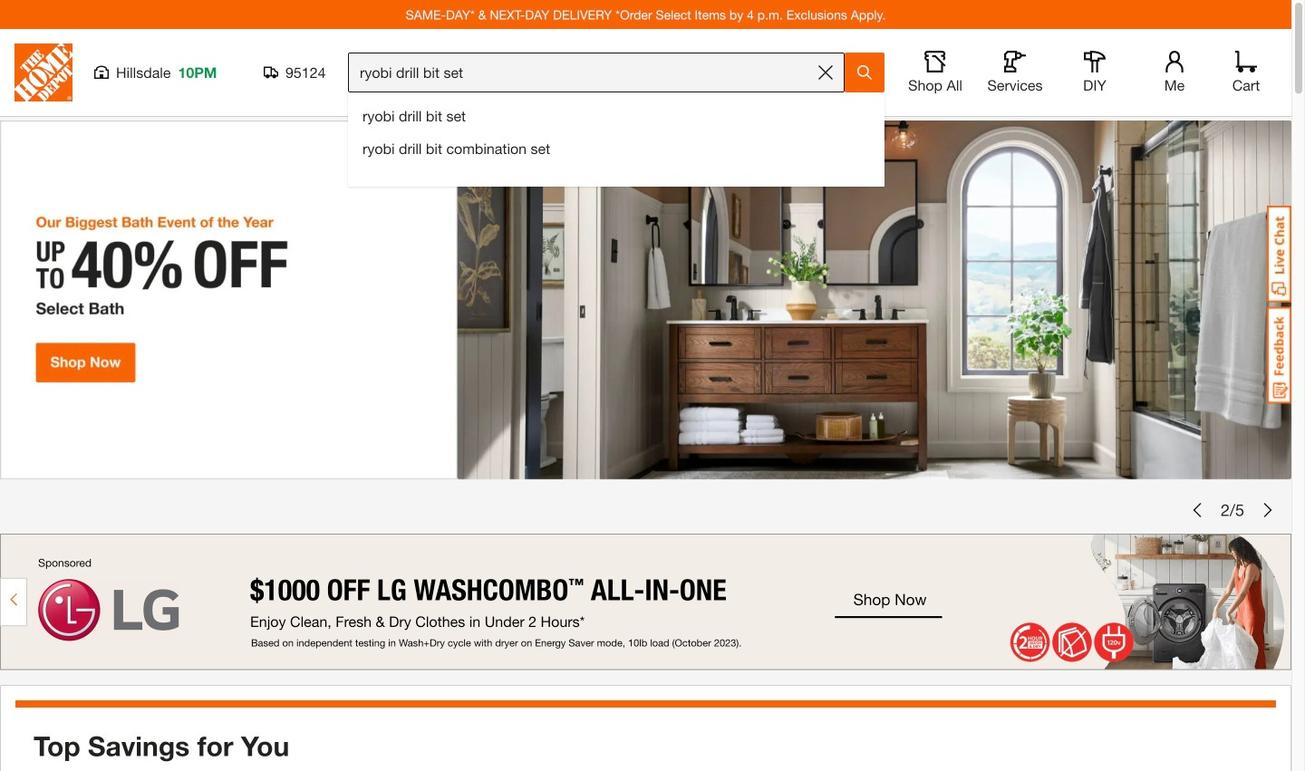 Task type: vqa. For each thing, say whether or not it's contained in the screenshot.
Exterior corresponding to Exterior Lighting
no



Task type: locate. For each thing, give the bounding box(es) containing it.
menu
[[348, 92, 885, 172]]

feedback link image
[[1267, 306, 1292, 404]]

next slide image
[[1261, 503, 1275, 518]]



Task type: describe. For each thing, give the bounding box(es) containing it.
What can we help you find today? search field
[[360, 53, 811, 92]]

previous slide image
[[1190, 503, 1205, 518]]

live chat image
[[1267, 206, 1292, 303]]

the home depot logo image
[[15, 44, 73, 102]]

our biggest bath event of the year up to 40% off select bath image
[[0, 121, 1292, 479]]

clear field icon image
[[818, 65, 833, 80]]



